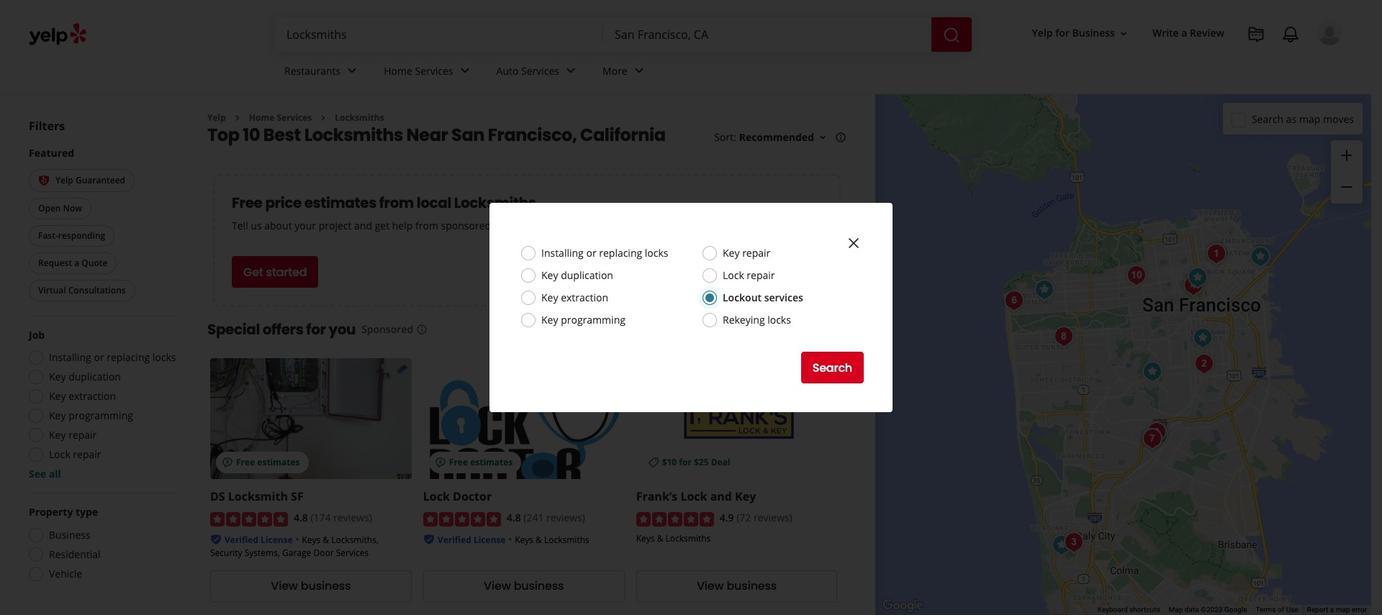 Task type: locate. For each thing, give the bounding box(es) containing it.
lock inside option group
[[49, 448, 70, 462]]

&
[[657, 533, 664, 545], [323, 534, 329, 547], [536, 534, 542, 547]]

free inside free price estimates from local locksmiths tell us about your project and get help from sponsored businesses.
[[232, 193, 263, 213]]

3 business from the left
[[727, 579, 777, 595]]

2 license from the left
[[474, 534, 506, 547]]

license
[[261, 534, 293, 547], [474, 534, 506, 547]]

zoom in image
[[1339, 147, 1356, 164]]

group
[[1332, 140, 1363, 204]]

1 vertical spatial yelp
[[207, 112, 226, 124]]

featured
[[29, 146, 74, 160]]

1 horizontal spatial verified license button
[[438, 533, 506, 547]]

2 horizontal spatial for
[[1056, 26, 1070, 40]]

lock
[[723, 269, 745, 282], [49, 448, 70, 462], [423, 489, 450, 505], [681, 489, 708, 505]]

0 horizontal spatial 16 chevron right v2 image
[[232, 112, 243, 124]]

1 horizontal spatial home services
[[384, 64, 453, 77]]

2 24 chevron down v2 image from the left
[[456, 62, 474, 80]]

key repair up lockout on the top right of page
[[723, 246, 771, 260]]

verified license button up systems,
[[225, 533, 293, 547]]

1 view business link from the left
[[210, 571, 412, 603]]

lock down 16 free estimates v2 icon
[[423, 489, 450, 505]]

2 business from the left
[[514, 579, 564, 595]]

free up "tell"
[[232, 193, 263, 213]]

map left error
[[1337, 607, 1351, 614]]

yelp inside featured group
[[55, 174, 73, 187]]

1 verified license button from the left
[[225, 533, 293, 547]]

home services down restaurants
[[249, 112, 312, 124]]

for for yelp
[[1056, 26, 1070, 40]]

quick locksmith image
[[1189, 324, 1218, 353]]

2 horizontal spatial a
[[1331, 607, 1335, 614]]

2 view from the left
[[484, 579, 511, 595]]

0 vertical spatial business
[[1073, 26, 1116, 40]]

keys for lock doctor
[[515, 534, 534, 547]]

view business down (241
[[484, 579, 564, 595]]

0 vertical spatial extraction
[[561, 291, 609, 305]]

lock world image
[[1123, 261, 1151, 290]]

home up locksmiths link
[[384, 64, 413, 77]]

16 info v2 image
[[416, 324, 428, 336]]

keys & locksmiths down 4.9 star rating image
[[636, 533, 711, 545]]

16 verified v2 image
[[423, 534, 435, 546]]

business for frank's lock and key
[[727, 579, 777, 595]]

lock up all
[[49, 448, 70, 462]]

1 horizontal spatial view
[[484, 579, 511, 595]]

1 verified from the left
[[225, 534, 259, 547]]

for left "$25"
[[679, 457, 692, 469]]

1 vertical spatial installing
[[49, 351, 91, 365]]

24-7 security & locksmith sf image
[[1246, 243, 1275, 272]]

1 vertical spatial a
[[74, 257, 79, 269]]

reviews) for lock doctor
[[547, 512, 585, 525]]

16 chevron right v2 image for locksmiths
[[318, 112, 329, 124]]

reviews) right (241
[[547, 512, 585, 525]]

and inside free price estimates from local locksmiths tell us about your project and get help from sponsored businesses.
[[354, 219, 372, 233]]

1 horizontal spatial 24 chevron down v2 image
[[631, 62, 648, 80]]

free estimates link for ds locksmith sf
[[210, 359, 412, 480]]

16 yelp guaranteed v2 image
[[38, 175, 50, 187]]

estimates up project
[[304, 193, 377, 213]]

0 vertical spatial option group
[[24, 328, 179, 482]]

1 license from the left
[[261, 534, 293, 547]]

verified right 16 verified v2 image
[[438, 534, 472, 547]]

home services link down restaurants
[[249, 112, 312, 124]]

1 reviews) from the left
[[334, 512, 372, 525]]

a right report in the right of the page
[[1331, 607, 1335, 614]]

0 vertical spatial installing
[[542, 246, 584, 260]]

locks inside option group
[[153, 351, 176, 365]]

use
[[1287, 607, 1299, 614]]

16 chevron right v2 image
[[232, 112, 243, 124], [318, 112, 329, 124]]

0 vertical spatial map
[[1300, 112, 1321, 126]]

write a review
[[1153, 26, 1225, 40]]

24 chevron down v2 image right 'more'
[[631, 62, 648, 80]]

yelp guaranteed button
[[29, 169, 135, 192]]

search
[[1252, 112, 1284, 126], [813, 360, 853, 376]]

1 horizontal spatial for
[[679, 457, 692, 469]]

1 horizontal spatial duplication
[[561, 269, 614, 282]]

1 horizontal spatial and
[[711, 489, 732, 505]]

0 horizontal spatial keys & locksmiths
[[515, 534, 590, 547]]

of
[[1278, 607, 1285, 614]]

16 info v2 image
[[835, 132, 847, 143]]

1 horizontal spatial &
[[536, 534, 542, 547]]

marios locksmith image
[[1138, 425, 1167, 454]]

1 horizontal spatial or
[[587, 246, 597, 260]]

home services link
[[373, 52, 485, 94], [249, 112, 312, 124]]

0 horizontal spatial free estimates link
[[210, 359, 412, 480]]

lock repair up lockout on the top right of page
[[723, 269, 775, 282]]

installing or replacing locks
[[542, 246, 669, 260], [49, 351, 176, 365]]

services inside keys & locksmiths, security systems, garage door services
[[336, 547, 369, 560]]

1 4.8 from the left
[[294, 512, 308, 525]]

view for lock
[[697, 579, 724, 595]]

adam o'neill locksmith image
[[1050, 323, 1079, 351]]

2 4.8 from the left
[[507, 512, 521, 525]]

1 business from the left
[[301, 579, 351, 595]]

16 free estimates v2 image
[[435, 457, 446, 469]]

view business for ds locksmith sf
[[271, 579, 351, 595]]

auto services link
[[485, 52, 591, 94]]

key extraction
[[542, 291, 609, 305], [49, 390, 116, 404]]

yelp for yelp guaranteed
[[55, 174, 73, 187]]

report a map error
[[1308, 607, 1368, 614]]

installing down businesses. at the left top
[[542, 246, 584, 260]]

0 horizontal spatial home services link
[[249, 112, 312, 124]]

more
[[603, 64, 628, 77]]

free estimates up doctor
[[449, 457, 513, 469]]

see all button
[[29, 468, 61, 481]]

0 vertical spatial and
[[354, 219, 372, 233]]

reviews) up locksmiths,
[[334, 512, 372, 525]]

option group containing job
[[24, 328, 179, 482]]

rekeying
[[723, 313, 765, 327]]

1 horizontal spatial free estimates link
[[423, 359, 625, 480]]

24 chevron down v2 image inside more link
[[631, 62, 648, 80]]

0 horizontal spatial locks
[[153, 351, 176, 365]]

1 vertical spatial search
[[813, 360, 853, 376]]

4.8 star rating image for locksmith
[[210, 513, 288, 527]]

business down "door"
[[301, 579, 351, 595]]

0 horizontal spatial installing
[[49, 351, 91, 365]]

free estimates for doctor
[[449, 457, 513, 469]]

from down 'local'
[[416, 219, 439, 233]]

view business link down (241
[[423, 571, 625, 603]]

free estimates up locksmith
[[236, 457, 300, 469]]

installing down virtual consultations button
[[49, 351, 91, 365]]

key repair inside the search dialog
[[723, 246, 771, 260]]

view business link for lock doctor
[[423, 571, 625, 603]]

1 horizontal spatial 16 chevron right v2 image
[[318, 112, 329, 124]]

4.8 (241 reviews)
[[507, 512, 585, 525]]

license up systems,
[[261, 534, 293, 547]]

1 vertical spatial key programming
[[49, 409, 133, 423]]

1 horizontal spatial extraction
[[561, 291, 609, 305]]

auto services
[[497, 64, 560, 77]]

home
[[384, 64, 413, 77], [249, 112, 275, 124]]

free estimates link
[[210, 359, 412, 480], [423, 359, 625, 480]]

$10 for $25 deal link
[[636, 359, 838, 480]]

2 verified license from the left
[[438, 534, 506, 547]]

0 horizontal spatial &
[[323, 534, 329, 547]]

2 16 chevron right v2 image from the left
[[318, 112, 329, 124]]

24 chevron down v2 image inside auto services 'link'
[[563, 62, 580, 80]]

sponsored
[[362, 323, 414, 337]]

lock repair up all
[[49, 448, 101, 462]]

estimates for lock doctor
[[470, 457, 513, 469]]

2 horizontal spatial view business
[[697, 579, 777, 595]]

a left quote
[[74, 257, 79, 269]]

0 horizontal spatial reviews)
[[334, 512, 372, 525]]

view business down (72
[[697, 579, 777, 595]]

2 reviews) from the left
[[547, 512, 585, 525]]

duplication inside the search dialog
[[561, 269, 614, 282]]

view business link down (72
[[636, 571, 838, 603]]

and up 4.9
[[711, 489, 732, 505]]

replacing inside the search dialog
[[599, 246, 643, 260]]

1 24 chevron down v2 image from the left
[[344, 62, 361, 80]]

write a review link
[[1147, 20, 1231, 46]]

1 horizontal spatial locks
[[645, 246, 669, 260]]

free for lock
[[449, 457, 468, 469]]

ds
[[210, 489, 225, 505]]

guaranteed
[[76, 174, 125, 187]]

repair
[[743, 246, 771, 260], [747, 269, 775, 282], [69, 429, 97, 443], [73, 448, 101, 462]]

2 horizontal spatial view
[[697, 579, 724, 595]]

estimates
[[304, 193, 377, 213], [257, 457, 300, 469], [470, 457, 513, 469]]

0 horizontal spatial key duplication
[[49, 371, 121, 384]]

vehicle
[[49, 568, 82, 582]]

0 vertical spatial for
[[1056, 26, 1070, 40]]

16 chevron right v2 image left locksmiths link
[[318, 112, 329, 124]]

verified license for doctor
[[438, 534, 506, 547]]

2 horizontal spatial estimates
[[470, 457, 513, 469]]

4.8 for ds locksmith sf
[[294, 512, 308, 525]]

business categories element
[[273, 52, 1343, 94]]

24 chevron down v2 image for home services
[[456, 62, 474, 80]]

16 chevron down v2 image
[[1119, 28, 1130, 39]]

0 vertical spatial home services link
[[373, 52, 485, 94]]

(174
[[311, 512, 331, 525]]

and left get
[[354, 219, 372, 233]]

4.8
[[294, 512, 308, 525], [507, 512, 521, 525]]

business up the residential
[[49, 529, 91, 543]]

estimates inside free price estimates from local locksmiths tell us about your project and get help from sponsored businesses.
[[304, 193, 377, 213]]

0 horizontal spatial 24 chevron down v2 image
[[344, 62, 361, 80]]

None search field
[[275, 17, 975, 52]]

verified up security
[[225, 534, 259, 547]]

fast-
[[38, 229, 58, 242]]

0 horizontal spatial key repair
[[49, 429, 97, 443]]

4.8 star rating image down "lock doctor"
[[423, 513, 501, 527]]

2 verified from the left
[[438, 534, 472, 547]]

lock up lockout on the top right of page
[[723, 269, 745, 282]]

1 horizontal spatial reviews)
[[547, 512, 585, 525]]

1 horizontal spatial yelp
[[207, 112, 226, 124]]

write
[[1153, 26, 1180, 40]]

0 vertical spatial yelp
[[1033, 26, 1053, 40]]

0 vertical spatial key programming
[[542, 313, 626, 327]]

1 vertical spatial extraction
[[69, 390, 116, 404]]

1 horizontal spatial search
[[1252, 112, 1284, 126]]

help
[[392, 219, 413, 233]]

4.9 star rating image
[[636, 513, 714, 527]]

key duplication
[[542, 269, 614, 282], [49, 371, 121, 384]]

get started button
[[232, 257, 319, 288]]

1 horizontal spatial a
[[1182, 26, 1188, 40]]

2 free estimates from the left
[[449, 457, 513, 469]]

reviews) right (72
[[754, 512, 793, 525]]

0 vertical spatial home services
[[384, 64, 453, 77]]

top
[[207, 123, 240, 147]]

key programming inside option group
[[49, 409, 133, 423]]

1 horizontal spatial 4.8 star rating image
[[423, 513, 501, 527]]

services down locksmiths,
[[336, 547, 369, 560]]

nova locksmith image
[[1202, 240, 1231, 269]]

services inside 'link'
[[521, 64, 560, 77]]

pickbuster locksmith image
[[1190, 350, 1219, 379]]

1 horizontal spatial key repair
[[723, 246, 771, 260]]

best
[[263, 123, 301, 147]]

francisco,
[[488, 123, 577, 147]]

request a quote button
[[29, 252, 117, 274]]

24 chevron down v2 image inside restaurants link
[[344, 62, 361, 80]]

$10
[[662, 457, 677, 469]]

1 horizontal spatial view business link
[[423, 571, 625, 603]]

0 vertical spatial lock repair
[[723, 269, 775, 282]]

1 horizontal spatial keys
[[515, 534, 534, 547]]

0 horizontal spatial 4.8
[[294, 512, 308, 525]]

1 horizontal spatial business
[[1073, 26, 1116, 40]]

installing inside the search dialog
[[542, 246, 584, 260]]

option group
[[24, 328, 179, 482], [24, 506, 179, 587]]

project
[[319, 219, 352, 233]]

locksmiths
[[335, 112, 384, 124], [304, 123, 403, 147], [454, 193, 536, 213], [666, 533, 711, 545], [545, 534, 590, 547]]

locks
[[645, 246, 669, 260], [768, 313, 791, 327], [153, 351, 176, 365]]

0 vertical spatial a
[[1182, 26, 1188, 40]]

& up "door"
[[323, 534, 329, 547]]

home right the top
[[249, 112, 275, 124]]

0 vertical spatial installing or replacing locks
[[542, 246, 669, 260]]

16 chevron right v2 image right yelp link
[[232, 112, 243, 124]]

0 vertical spatial key repair
[[723, 246, 771, 260]]

keys inside keys & locksmiths, security systems, garage door services
[[302, 534, 321, 547]]

door
[[314, 547, 334, 560]]

free estimates link for lock doctor
[[423, 359, 625, 480]]

search for search
[[813, 360, 853, 376]]

from up help
[[379, 193, 414, 213]]

duplication
[[561, 269, 614, 282], [69, 371, 121, 384]]

1 free estimates from the left
[[236, 457, 300, 469]]

search image
[[944, 26, 961, 44]]

0 horizontal spatial programming
[[69, 409, 133, 423]]

1 vertical spatial lock repair
[[49, 448, 101, 462]]

keys
[[636, 533, 655, 545], [302, 534, 321, 547], [515, 534, 534, 547]]

2 4.8 star rating image from the left
[[423, 513, 501, 527]]

4.8 star rating image down ds locksmith sf link
[[210, 513, 288, 527]]

map for moves
[[1300, 112, 1321, 126]]

0 vertical spatial duplication
[[561, 269, 614, 282]]

google
[[1225, 607, 1248, 614]]

4.8 left '(174' in the left bottom of the page
[[294, 512, 308, 525]]

sponsored
[[441, 219, 491, 233]]

24 chevron down v2 image right auto services
[[563, 62, 580, 80]]

services right the auto
[[521, 64, 560, 77]]

1 vertical spatial from
[[416, 219, 439, 233]]

0 horizontal spatial or
[[94, 351, 104, 365]]

property type
[[29, 506, 98, 520]]

view business link down "door"
[[210, 571, 412, 603]]

& down (241
[[536, 534, 542, 547]]

verified license for locksmith
[[225, 534, 293, 547]]

1 option group from the top
[[24, 328, 179, 482]]

business
[[301, 579, 351, 595], [514, 579, 564, 595], [727, 579, 777, 595]]

error
[[1353, 607, 1368, 614]]

key repair up all
[[49, 429, 97, 443]]

1 horizontal spatial from
[[416, 219, 439, 233]]

close image
[[846, 235, 863, 252]]

doctor
[[453, 489, 492, 505]]

rhinoceros locksmith image
[[1030, 276, 1059, 305]]

4.8 star rating image
[[210, 513, 288, 527], [423, 513, 501, 527]]

1 horizontal spatial installing
[[542, 246, 584, 260]]

business down 4.9 (72 reviews)
[[727, 579, 777, 595]]

0 horizontal spatial map
[[1300, 112, 1321, 126]]

yelp inside user actions element
[[1033, 26, 1053, 40]]

a right write
[[1182, 26, 1188, 40]]

for inside button
[[1056, 26, 1070, 40]]

estimates up doctor
[[470, 457, 513, 469]]

0 vertical spatial locks
[[645, 246, 669, 260]]

2 verified license button from the left
[[438, 533, 506, 547]]

0 horizontal spatial 24 chevron down v2 image
[[563, 62, 580, 80]]

0 horizontal spatial view business link
[[210, 571, 412, 603]]

virtual consultations button
[[29, 280, 135, 301]]

2 free estimates link from the left
[[423, 359, 625, 480]]

residential
[[49, 548, 101, 562]]

frank's lock and key
[[636, 489, 756, 505]]

2 horizontal spatial reviews)
[[754, 512, 793, 525]]

business down (241
[[514, 579, 564, 595]]

extraction
[[561, 291, 609, 305], [69, 390, 116, 404]]

1 16 chevron right v2 image from the left
[[232, 112, 243, 124]]

virtual
[[38, 284, 66, 296]]

sort:
[[715, 131, 737, 144]]

0 horizontal spatial a
[[74, 257, 79, 269]]

search for search as map moves
[[1252, 112, 1284, 126]]

yelp link
[[207, 112, 226, 124]]

free estimates
[[236, 457, 300, 469], [449, 457, 513, 469]]

1 horizontal spatial verified license
[[438, 534, 506, 547]]

yes locksmith image
[[1179, 272, 1208, 300], [1179, 272, 1208, 300]]

0 vertical spatial home
[[384, 64, 413, 77]]

free right 16 free estimates v2 image
[[236, 457, 255, 469]]

san
[[452, 123, 485, 147]]

your
[[295, 219, 316, 233]]

a inside button
[[74, 257, 79, 269]]

lock inside the search dialog
[[723, 269, 745, 282]]

24 chevron down v2 image left the auto
[[456, 62, 474, 80]]

$10 for $25 deal
[[662, 457, 731, 469]]

0 horizontal spatial search
[[813, 360, 853, 376]]

home services up near
[[384, 64, 453, 77]]

0 horizontal spatial view
[[271, 579, 298, 595]]

1 horizontal spatial key extraction
[[542, 291, 609, 305]]

0 vertical spatial or
[[587, 246, 597, 260]]

estimates for ds locksmith sf
[[257, 457, 300, 469]]

2 option group from the top
[[24, 506, 179, 587]]

0 vertical spatial programming
[[561, 313, 626, 327]]

& down 4.9 star rating image
[[657, 533, 664, 545]]

map
[[1169, 607, 1184, 614]]

business for lock doctor
[[514, 579, 564, 595]]

verified license right 16 verified v2 image
[[438, 534, 506, 547]]

1 horizontal spatial map
[[1337, 607, 1351, 614]]

1 horizontal spatial business
[[514, 579, 564, 595]]

2 view business link from the left
[[423, 571, 625, 603]]

map right as at right top
[[1300, 112, 1321, 126]]

verified license button
[[225, 533, 293, 547], [438, 533, 506, 547]]

reviews) for ds locksmith sf
[[334, 512, 372, 525]]

1 free estimates link from the left
[[210, 359, 412, 480]]

keys & locksmiths down 4.8 (241 reviews)
[[515, 534, 590, 547]]

keys & locksmiths, security systems, garage door services
[[210, 534, 379, 560]]

1 verified license from the left
[[225, 534, 293, 547]]

notifications image
[[1283, 26, 1300, 43]]

license down doctor
[[474, 534, 506, 547]]

now
[[63, 202, 82, 214]]

2 horizontal spatial business
[[727, 579, 777, 595]]

24 chevron down v2 image
[[344, 62, 361, 80], [456, 62, 474, 80]]

quote
[[82, 257, 108, 269]]

verified license button down doctor
[[438, 533, 506, 547]]

verified license up systems,
[[225, 534, 293, 547]]

for left you
[[306, 320, 326, 340]]

3 reviews) from the left
[[754, 512, 793, 525]]

1 24 chevron down v2 image from the left
[[563, 62, 580, 80]]

3 view from the left
[[697, 579, 724, 595]]

1 view from the left
[[271, 579, 298, 595]]

keyboard
[[1098, 607, 1128, 614]]

0 vertical spatial from
[[379, 193, 414, 213]]

view business down "door"
[[271, 579, 351, 595]]

search inside button
[[813, 360, 853, 376]]

for left 16 chevron down v2 image
[[1056, 26, 1070, 40]]

business left 16 chevron down v2 image
[[1073, 26, 1116, 40]]

3 view business link from the left
[[636, 571, 838, 603]]

ds locksmith sf image
[[1184, 264, 1213, 292]]

1 vertical spatial home services
[[249, 112, 312, 124]]

2 24 chevron down v2 image from the left
[[631, 62, 648, 80]]

0 vertical spatial key duplication
[[542, 269, 614, 282]]

4.8 left (241
[[507, 512, 521, 525]]

extraction inside option group
[[69, 390, 116, 404]]

keys up "door"
[[302, 534, 321, 547]]

tell
[[232, 219, 248, 233]]

view business link for frank's lock and key
[[636, 571, 838, 603]]

free for ds
[[236, 457, 255, 469]]

keys & locksmiths
[[636, 533, 711, 545], [515, 534, 590, 547]]

started
[[266, 264, 307, 281]]

view business link
[[210, 571, 412, 603], [423, 571, 625, 603], [636, 571, 838, 603]]

search as map moves
[[1252, 112, 1355, 126]]

1 vertical spatial key duplication
[[49, 371, 121, 384]]

4.8 for lock doctor
[[507, 512, 521, 525]]

keys for ds locksmith sf
[[302, 534, 321, 547]]

programming inside option group
[[69, 409, 133, 423]]

verified for locksmith
[[225, 534, 259, 547]]

property
[[29, 506, 73, 520]]

installing or replacing locks inside the search dialog
[[542, 246, 669, 260]]

2 view business from the left
[[484, 579, 564, 595]]

free right 16 free estimates v2 icon
[[449, 457, 468, 469]]

more link
[[591, 52, 660, 94]]

1 4.8 star rating image from the left
[[210, 513, 288, 527]]

3 view business from the left
[[697, 579, 777, 595]]

key extraction inside the search dialog
[[542, 291, 609, 305]]

24 chevron down v2 image
[[563, 62, 580, 80], [631, 62, 648, 80]]

2 vertical spatial locks
[[153, 351, 176, 365]]

open
[[38, 202, 61, 214]]

keys down 4.9 star rating image
[[636, 533, 655, 545]]

fast-responding button
[[29, 225, 115, 247]]

keys down (241
[[515, 534, 534, 547]]

1 horizontal spatial key duplication
[[542, 269, 614, 282]]

& inside keys & locksmiths, security systems, garage door services
[[323, 534, 329, 547]]

estimates up sf
[[257, 457, 300, 469]]

search dialog
[[0, 0, 1383, 616]]

1 horizontal spatial replacing
[[599, 246, 643, 260]]

24 chevron down v2 image right restaurants
[[344, 62, 361, 80]]

home services link up near
[[373, 52, 485, 94]]

1 view business from the left
[[271, 579, 351, 595]]



Task type: vqa. For each thing, say whether or not it's contained in the screenshot.
business associated with DS Locksmith SF
yes



Task type: describe. For each thing, give the bounding box(es) containing it.
$25
[[694, 457, 709, 469]]

& for ds locksmith sf
[[323, 534, 329, 547]]

yelp for business
[[1033, 26, 1116, 40]]

b&b locksmith and security image
[[1060, 529, 1089, 557]]

virtual consultations
[[38, 284, 126, 296]]

0 horizontal spatial installing or replacing locks
[[49, 351, 176, 365]]

view for doctor
[[484, 579, 511, 595]]

option group containing property type
[[24, 506, 179, 587]]

special offers for you
[[207, 320, 356, 340]]

garage
[[282, 547, 311, 560]]

frank's
[[636, 489, 678, 505]]

4.8 (174 reviews)
[[294, 512, 372, 525]]

google image
[[879, 597, 927, 616]]

license for locksmith
[[261, 534, 293, 547]]

restaurants link
[[273, 52, 373, 94]]

1 horizontal spatial home services link
[[373, 52, 485, 94]]

24 chevron down v2 image for auto services
[[563, 62, 580, 80]]

map data ©2023 google
[[1169, 607, 1248, 614]]

premier locksmith image
[[1143, 418, 1171, 447]]

consultations
[[68, 284, 126, 296]]

services right '10' at the top of page
[[277, 112, 312, 124]]

report
[[1308, 607, 1329, 614]]

24 chevron down v2 image for more
[[631, 62, 648, 80]]

marios locksmith image
[[1138, 425, 1167, 454]]

key duplication inside the search dialog
[[542, 269, 614, 282]]

terms
[[1256, 607, 1277, 614]]

2 horizontal spatial keys
[[636, 533, 655, 545]]

business inside option group
[[49, 529, 91, 543]]

view business for frank's lock and key
[[697, 579, 777, 595]]

& for lock doctor
[[536, 534, 542, 547]]

0 horizontal spatial home services
[[249, 112, 312, 124]]

lockout
[[723, 291, 762, 305]]

moves
[[1324, 112, 1355, 126]]

4.9 (72 reviews)
[[720, 512, 793, 525]]

lock doctor
[[423, 489, 492, 505]]

10
[[243, 123, 260, 147]]

home services inside "business categories" element
[[384, 64, 453, 77]]

request
[[38, 257, 72, 269]]

16 free estimates v2 image
[[222, 457, 233, 469]]

business inside button
[[1073, 26, 1116, 40]]

search button
[[801, 352, 864, 384]]

fast-responding
[[38, 229, 105, 242]]

for for $10
[[679, 457, 692, 469]]

lock up 4.9 star rating image
[[681, 489, 708, 505]]

frank's lock and key link
[[636, 489, 756, 505]]

map for error
[[1337, 607, 1351, 614]]

free price estimates from local locksmiths image
[[685, 210, 757, 282]]

local locksmith ca image
[[1144, 422, 1173, 451]]

keyboard shortcuts
[[1098, 607, 1161, 614]]

shortcuts
[[1130, 607, 1161, 614]]

lock repair inside the search dialog
[[723, 269, 775, 282]]

near
[[407, 123, 448, 147]]

verified license button for doctor
[[438, 533, 506, 547]]

1 vertical spatial for
[[306, 320, 326, 340]]

0 horizontal spatial key extraction
[[49, 390, 116, 404]]

0 horizontal spatial duplication
[[69, 371, 121, 384]]

open now
[[38, 202, 82, 214]]

projects image
[[1248, 26, 1265, 43]]

lock genius solutions image
[[1000, 287, 1029, 315]]

locksmith
[[228, 489, 288, 505]]

license for doctor
[[474, 534, 506, 547]]

2 horizontal spatial locks
[[768, 313, 791, 327]]

featured group
[[26, 146, 179, 304]]

or inside the search dialog
[[587, 246, 597, 260]]

promaster locksmith image
[[1211, 601, 1240, 616]]

zoom out image
[[1339, 179, 1356, 196]]

locksmiths inside free price estimates from local locksmiths tell us about your project and get help from sponsored businesses.
[[454, 193, 536, 213]]

open now button
[[29, 198, 92, 219]]

as
[[1287, 112, 1297, 126]]

business for ds locksmith sf
[[301, 579, 351, 595]]

24 chevron down v2 image for restaurants
[[344, 62, 361, 80]]

verified license button for locksmith
[[225, 533, 293, 547]]

price
[[265, 193, 302, 213]]

nova locksmith image
[[1202, 240, 1231, 269]]

job
[[29, 328, 45, 342]]

verified for doctor
[[438, 534, 472, 547]]

get started
[[243, 264, 307, 281]]

16 verified v2 image
[[210, 534, 222, 546]]

ds locksmith sf link
[[210, 489, 304, 505]]

a for report
[[1331, 607, 1335, 614]]

replacing inside option group
[[107, 351, 150, 365]]

or inside option group
[[94, 351, 104, 365]]

rekeying locks
[[723, 313, 791, 327]]

top 10 best locksmiths near san francisco, california
[[207, 123, 666, 147]]

yelp for yelp link
[[207, 112, 226, 124]]

user actions element
[[1021, 18, 1363, 107]]

services
[[765, 291, 804, 305]]

0 horizontal spatial from
[[379, 193, 414, 213]]

you
[[329, 320, 356, 340]]

4.9
[[720, 512, 734, 525]]

data
[[1185, 607, 1200, 614]]

extraction inside the search dialog
[[561, 291, 609, 305]]

ds locksmith sf
[[210, 489, 304, 505]]

reviews) for frank's lock and key
[[754, 512, 793, 525]]

get
[[375, 219, 390, 233]]

key programming inside the search dialog
[[542, 313, 626, 327]]

free estimates for locksmith
[[236, 457, 300, 469]]

1 vertical spatial key repair
[[49, 429, 97, 443]]

systems,
[[245, 547, 280, 560]]

deal
[[711, 457, 731, 469]]

1 vertical spatial home services link
[[249, 112, 312, 124]]

special
[[207, 320, 260, 340]]

yelp for yelp for business
[[1033, 26, 1053, 40]]

programming inside the search dialog
[[561, 313, 626, 327]]

view business link for ds locksmith sf
[[210, 571, 412, 603]]

yelp guaranteed
[[55, 174, 125, 187]]

4.8 star rating image for doctor
[[423, 513, 501, 527]]

all
[[49, 468, 61, 481]]

filters
[[29, 118, 65, 134]]

yelp for business button
[[1027, 20, 1136, 46]]

lock doctor image
[[1138, 358, 1167, 387]]

1 horizontal spatial keys & locksmiths
[[636, 533, 711, 545]]

offers
[[263, 320, 304, 340]]

businesses.
[[494, 219, 548, 233]]

lock doctor link
[[423, 489, 492, 505]]

terms of use
[[1256, 607, 1299, 614]]

local
[[417, 193, 452, 213]]

0 horizontal spatial home
[[249, 112, 275, 124]]

16 chevron right v2 image for home services
[[232, 112, 243, 124]]

map region
[[808, 86, 1383, 616]]

keyboard shortcuts button
[[1098, 606, 1161, 616]]

(72
[[737, 512, 751, 525]]

guy the locksmith image
[[1048, 532, 1076, 560]]

a for request
[[74, 257, 79, 269]]

view for locksmith
[[271, 579, 298, 595]]

2 horizontal spatial &
[[657, 533, 664, 545]]

16 deal v2 image
[[648, 457, 660, 469]]

about
[[264, 219, 292, 233]]

report a map error link
[[1308, 607, 1368, 614]]

home inside "business categories" element
[[384, 64, 413, 77]]

auto
[[497, 64, 519, 77]]

0 horizontal spatial lock repair
[[49, 448, 101, 462]]

services up the top 10 best locksmiths near san francisco, california
[[415, 64, 453, 77]]

a for write
[[1182, 26, 1188, 40]]

view business for lock doctor
[[484, 579, 564, 595]]



